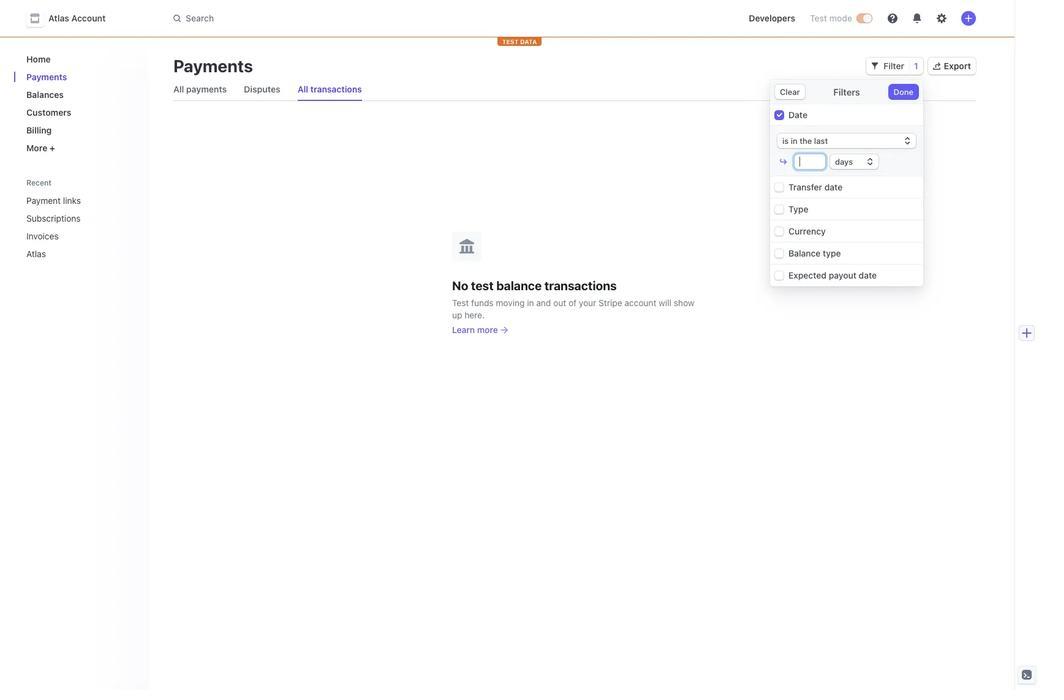 Task type: vqa. For each thing, say whether or not it's contained in the screenshot.
Usage is metered
no



Task type: locate. For each thing, give the bounding box(es) containing it.
customers link
[[21, 102, 139, 123]]

payments inside core navigation links 'element'
[[26, 72, 67, 82]]

search
[[186, 13, 214, 23]]

0 vertical spatial atlas
[[48, 13, 69, 23]]

atlas inside recent element
[[26, 249, 46, 259]]

no
[[452, 279, 468, 293]]

test
[[810, 13, 827, 23], [452, 298, 469, 308]]

more +
[[26, 143, 55, 153]]

1 vertical spatial test
[[452, 298, 469, 308]]

learn more link
[[452, 324, 508, 336]]

funds
[[471, 298, 494, 308]]

atlas account
[[48, 13, 106, 23]]

your
[[579, 298, 597, 308]]

0 horizontal spatial transactions
[[310, 84, 362, 94]]

will
[[659, 298, 672, 308]]

payments
[[173, 56, 253, 76], [26, 72, 67, 82]]

atlas link
[[21, 244, 122, 264]]

recent
[[26, 178, 52, 188]]

customers
[[26, 107, 71, 118]]

filters
[[834, 86, 860, 97]]

0 vertical spatial test
[[810, 13, 827, 23]]

of
[[569, 298, 577, 308]]

tab list
[[169, 78, 976, 101]]

disputes link
[[239, 81, 285, 98]]

all for all payments
[[173, 84, 184, 94]]

atlas account button
[[26, 10, 118, 27]]

1 all from the left
[[173, 84, 184, 94]]

1 vertical spatial date
[[859, 270, 877, 281]]

0 vertical spatial date
[[825, 182, 843, 192]]

help image
[[888, 13, 898, 23]]

account
[[625, 298, 657, 308]]

test
[[471, 279, 494, 293]]

date right transfer
[[825, 182, 843, 192]]

test inside test funds moving in and out of your stripe account will show up here.
[[452, 298, 469, 308]]

payment links link
[[21, 191, 122, 211]]

1 vertical spatial atlas
[[26, 249, 46, 259]]

show
[[674, 298, 695, 308]]

billing link
[[21, 120, 139, 140]]

1 horizontal spatial date
[[859, 270, 877, 281]]

all right disputes
[[298, 84, 308, 94]]

0 horizontal spatial test
[[452, 298, 469, 308]]

atlas inside button
[[48, 13, 69, 23]]

None number field
[[795, 154, 826, 169]]

no test balance transactions
[[452, 279, 617, 293]]

transactions
[[310, 84, 362, 94], [545, 279, 617, 293]]

date
[[825, 182, 843, 192], [859, 270, 877, 281]]

atlas down "invoices"
[[26, 249, 46, 259]]

payment links
[[26, 196, 81, 206]]

0 horizontal spatial atlas
[[26, 249, 46, 259]]

date right payout
[[859, 270, 877, 281]]

invoices link
[[21, 226, 122, 246]]

all transactions
[[298, 84, 362, 94]]

Search search field
[[166, 7, 512, 30]]

home link
[[21, 49, 139, 69]]

1 vertical spatial transactions
[[545, 279, 617, 293]]

test up up
[[452, 298, 469, 308]]

test mode
[[810, 13, 853, 23]]

learn more
[[452, 325, 498, 335]]

clear
[[780, 87, 800, 97]]

more
[[477, 325, 498, 335]]

recent element
[[14, 191, 149, 264]]

all transactions link
[[293, 81, 367, 98]]

test left mode
[[810, 13, 827, 23]]

type
[[789, 204, 809, 215]]

expected
[[789, 270, 827, 281]]

developers
[[749, 13, 796, 23]]

core navigation links element
[[21, 49, 139, 158]]

+
[[50, 143, 55, 153]]

billing
[[26, 125, 52, 135]]

0 horizontal spatial all
[[173, 84, 184, 94]]

1 horizontal spatial atlas
[[48, 13, 69, 23]]

all
[[173, 84, 184, 94], [298, 84, 308, 94]]

in
[[527, 298, 534, 308]]

balances link
[[21, 85, 139, 105]]

payments up payments at the left
[[173, 56, 253, 76]]

invoices
[[26, 231, 59, 241]]

1 horizontal spatial test
[[810, 13, 827, 23]]

0 horizontal spatial payments
[[26, 72, 67, 82]]

currency
[[789, 226, 826, 237]]

1 horizontal spatial all
[[298, 84, 308, 94]]

atlas
[[48, 13, 69, 23], [26, 249, 46, 259]]

all left payments at the left
[[173, 84, 184, 94]]

2 all from the left
[[298, 84, 308, 94]]

here.
[[465, 310, 485, 320]]

0 vertical spatial transactions
[[310, 84, 362, 94]]

payments link
[[21, 67, 139, 87]]

expected payout date
[[789, 270, 877, 281]]

clear button
[[775, 85, 805, 99]]

atlas left account
[[48, 13, 69, 23]]

export
[[944, 61, 971, 71]]

payments up 'balances'
[[26, 72, 67, 82]]

subscriptions link
[[21, 208, 122, 229]]

out
[[554, 298, 566, 308]]



Task type: describe. For each thing, give the bounding box(es) containing it.
test for test mode
[[810, 13, 827, 23]]

payments
[[186, 84, 227, 94]]

tab list containing all payments
[[169, 78, 976, 101]]

mode
[[830, 13, 853, 23]]

export button
[[928, 58, 976, 75]]

test data
[[502, 38, 537, 45]]

transfer
[[789, 182, 823, 192]]

1 horizontal spatial transactions
[[545, 279, 617, 293]]

home
[[26, 54, 51, 64]]

date
[[789, 110, 808, 120]]

done button
[[889, 85, 919, 99]]

balances
[[26, 89, 64, 100]]

all for all transactions
[[298, 84, 308, 94]]

test funds moving in and out of your stripe account will show up here.
[[452, 298, 695, 320]]

all payments
[[173, 84, 227, 94]]

links
[[63, 196, 81, 206]]

settings image
[[937, 13, 947, 23]]

data
[[520, 38, 537, 45]]

atlas for atlas account
[[48, 13, 69, 23]]

account
[[71, 13, 106, 23]]

all payments link
[[169, 81, 232, 98]]

filter
[[884, 61, 905, 71]]

and
[[536, 298, 551, 308]]

up
[[452, 310, 462, 320]]

type
[[823, 248, 841, 259]]

disputes
[[244, 84, 281, 94]]

learn
[[452, 325, 475, 335]]

recent navigation links element
[[14, 173, 149, 264]]

balance type
[[789, 248, 841, 259]]

svg image
[[872, 63, 879, 70]]

done
[[894, 87, 914, 97]]

balance
[[497, 279, 542, 293]]

0 horizontal spatial date
[[825, 182, 843, 192]]

transactions inside all transactions link
[[310, 84, 362, 94]]

moving
[[496, 298, 525, 308]]

transfer date
[[789, 182, 843, 192]]

more
[[26, 143, 47, 153]]

developers link
[[744, 9, 800, 28]]

1
[[914, 61, 918, 71]]

stripe
[[599, 298, 622, 308]]

balance
[[789, 248, 821, 259]]

payout
[[829, 270, 857, 281]]

atlas for atlas
[[26, 249, 46, 259]]

1 horizontal spatial payments
[[173, 56, 253, 76]]

test
[[502, 38, 519, 45]]

payment
[[26, 196, 61, 206]]

subscriptions
[[26, 213, 81, 224]]

Search text field
[[166, 7, 512, 30]]

test for test funds moving in and out of your stripe account will show up here.
[[452, 298, 469, 308]]



